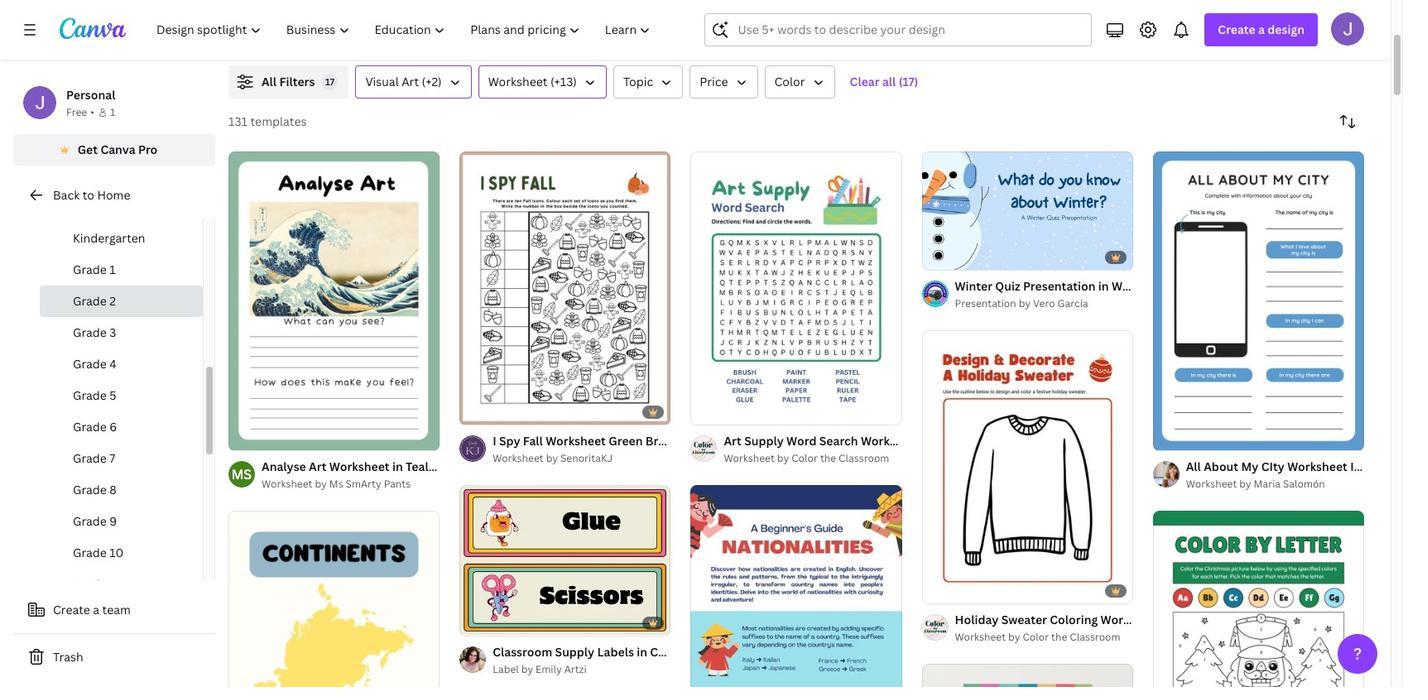 Task type: locate. For each thing, give the bounding box(es) containing it.
all inside the all about my city worksheet in white a worksheet by maria salomón
[[1186, 459, 1201, 474]]

grade left 3
[[73, 325, 107, 340]]

nationalities infographic in white blue cute fun style image
[[691, 485, 902, 687]]

art inside button
[[402, 74, 419, 89]]

art inside analyse art worksheet in teal blue basic style worksheet by ms smarty pants
[[309, 459, 327, 474]]

a left team
[[93, 602, 99, 618]]

classroom supply labels in colorful retro  style link
[[493, 643, 762, 661]]

1 vertical spatial art
[[309, 459, 327, 474]]

a left design
[[1258, 22, 1265, 37]]

top level navigation element
[[146, 13, 665, 46]]

0 horizontal spatial style
[[492, 459, 521, 474]]

pre-school link
[[40, 191, 203, 223]]

0 vertical spatial white
[[1112, 278, 1145, 294]]

0 horizontal spatial classroom
[[493, 644, 552, 659]]

1 for analyse art worksheet in teal blue basic style
[[240, 430, 245, 443]]

2 vertical spatial in
[[637, 644, 647, 659]]

1 for winter quiz presentation in white and blue illustrative style
[[934, 250, 938, 262]]

worksheet by color the classroom link
[[724, 451, 902, 467], [955, 629, 1133, 646]]

11 grade from the top
[[73, 576, 107, 592]]

0 vertical spatial of
[[940, 250, 950, 262]]

8 grade from the top
[[73, 482, 107, 498]]

spy
[[499, 433, 520, 449]]

1 vertical spatial white
[[1364, 459, 1397, 474]]

1 horizontal spatial 2
[[258, 430, 264, 443]]

grade up grade 2
[[73, 262, 107, 277]]

grade 7
[[73, 450, 115, 466]]

topic
[[623, 74, 653, 89]]

1
[[110, 105, 115, 119], [934, 250, 938, 262], [110, 262, 116, 277], [240, 430, 245, 443], [471, 616, 476, 628]]

grade 3
[[73, 325, 116, 340]]

1 vertical spatial create
[[53, 602, 90, 618]]

1 vertical spatial style
[[492, 459, 521, 474]]

1 vertical spatial presentation
[[955, 296, 1016, 310]]

0 vertical spatial in
[[1098, 278, 1109, 294]]

in left and
[[1098, 278, 1109, 294]]

grade 4 link
[[40, 349, 203, 380]]

0 horizontal spatial blue
[[431, 459, 457, 474]]

17
[[325, 75, 334, 88]]

0 horizontal spatial 4
[[110, 356, 117, 372]]

in for teal
[[392, 459, 403, 474]]

grade left the 5
[[73, 387, 107, 403]]

holiday sweater coloring worksheet in colorful illustrated style image
[[922, 330, 1133, 604]]

art supply word search worksheet in red green illustrated style image
[[691, 152, 902, 425]]

1 vertical spatial 4
[[490, 616, 495, 628]]

get
[[78, 142, 98, 157]]

0 vertical spatial color
[[775, 74, 805, 89]]

kindergarten
[[73, 230, 145, 246]]

white left the "a"
[[1364, 459, 1397, 474]]

1 horizontal spatial all
[[1186, 459, 1201, 474]]

1 horizontal spatial create
[[1218, 22, 1256, 37]]

1 vertical spatial the
[[1051, 630, 1067, 644]]

Search search field
[[738, 14, 1082, 46]]

art left (+2)
[[402, 74, 419, 89]]

pro
[[138, 142, 158, 157]]

presentation
[[1023, 278, 1096, 294], [955, 296, 1016, 310]]

0 horizontal spatial worksheet by color the classroom
[[724, 451, 889, 466]]

20
[[952, 250, 963, 262]]

grade 10 link
[[40, 537, 203, 569]]

christmas coloring page activity worksheet in green and white festive and lined style image
[[1153, 511, 1364, 687]]

art for analyse
[[309, 459, 327, 474]]

0 vertical spatial worksheet by color the classroom
[[724, 451, 889, 466]]

winter
[[955, 278, 993, 294]]

free •
[[66, 105, 94, 119]]

blue right and
[[1171, 278, 1197, 294]]

1 vertical spatial a
[[93, 602, 99, 618]]

by
[[1019, 296, 1031, 310], [546, 451, 558, 466], [777, 451, 789, 466], [315, 477, 327, 491], [1240, 477, 1251, 491], [1008, 630, 1020, 644], [521, 662, 533, 676]]

all left about
[[1186, 459, 1201, 474]]

green
[[609, 433, 643, 449]]

0 vertical spatial worksheet by color the classroom link
[[724, 451, 902, 467]]

0 vertical spatial the
[[820, 451, 836, 466]]

in inside classroom supply labels in colorful retro  style label by emily artzi
[[637, 644, 647, 659]]

create down grade 11
[[53, 602, 90, 618]]

all for all about my city worksheet in white a worksheet by maria salomón
[[1186, 459, 1201, 474]]

grade 9
[[73, 513, 117, 529]]

0 horizontal spatial all
[[262, 74, 277, 89]]

2
[[110, 293, 116, 309], [258, 430, 264, 443]]

blue right teal
[[431, 459, 457, 474]]

in up pants
[[392, 459, 403, 474]]

2 up analyse
[[258, 430, 264, 443]]

0 vertical spatial presentation
[[1023, 278, 1096, 294]]

0 vertical spatial art
[[402, 74, 419, 89]]

1 horizontal spatial presentation
[[1023, 278, 1096, 294]]

3 grade from the top
[[73, 325, 107, 340]]

1 grade from the top
[[73, 262, 107, 277]]

style down spy
[[492, 459, 521, 474]]

pre-school
[[73, 199, 133, 214]]

senoritakj
[[560, 451, 613, 466]]

a inside dropdown button
[[1258, 22, 1265, 37]]

of for analyse art worksheet in teal blue basic style
[[247, 430, 256, 443]]

school
[[96, 199, 133, 214]]

trash
[[53, 649, 83, 665]]

style
[[1264, 278, 1293, 294], [492, 459, 521, 474], [733, 644, 762, 659]]

color
[[775, 74, 805, 89], [792, 451, 818, 466], [1023, 630, 1049, 644]]

5
[[110, 387, 116, 403]]

1 of 20
[[934, 250, 963, 262]]

create left design
[[1218, 22, 1256, 37]]

grade up create a team
[[73, 576, 107, 592]]

white inside winter quiz presentation in white and blue illustrative style presentation by vero garcía
[[1112, 278, 1145, 294]]

in inside analyse art worksheet in teal blue basic style worksheet by ms smarty pants
[[392, 459, 403, 474]]

brown
[[646, 433, 682, 449]]

3
[[110, 325, 116, 340]]

2 horizontal spatial in
[[1098, 278, 1109, 294]]

all about my city worksheet in white and blue simple style image
[[1153, 152, 1364, 450]]

grade 7 link
[[40, 443, 203, 474]]

grade 1
[[73, 262, 116, 277]]

9
[[110, 513, 117, 529]]

0 horizontal spatial a
[[93, 602, 99, 618]]

labels
[[597, 644, 634, 659]]

white left and
[[1112, 278, 1145, 294]]

a for team
[[93, 602, 99, 618]]

0 horizontal spatial art
[[309, 459, 327, 474]]

by inside classroom supply labels in colorful retro  style label by emily artzi
[[521, 662, 533, 676]]

grade for grade 10
[[73, 545, 107, 560]]

0 vertical spatial a
[[1258, 22, 1265, 37]]

white
[[1112, 278, 1145, 294], [1364, 459, 1397, 474]]

a
[[1400, 459, 1403, 474]]

the
[[820, 451, 836, 466], [1051, 630, 1067, 644]]

blue
[[1171, 278, 1197, 294], [431, 459, 457, 474]]

grade 11
[[73, 576, 122, 592]]

grade 11 link
[[40, 569, 203, 600]]

2 horizontal spatial of
[[940, 250, 950, 262]]

0 vertical spatial 4
[[110, 356, 117, 372]]

i spy fall worksheet green brown image
[[460, 152, 671, 425]]

1 vertical spatial worksheet by color the classroom
[[955, 630, 1121, 644]]

art
[[402, 74, 419, 89], [309, 459, 327, 474]]

0 horizontal spatial the
[[820, 451, 836, 466]]

4 up the 5
[[110, 356, 117, 372]]

price button
[[690, 65, 758, 99]]

grade for grade 9
[[73, 513, 107, 529]]

1 horizontal spatial art
[[402, 74, 419, 89]]

1 horizontal spatial a
[[1258, 22, 1265, 37]]

presentation up garcía
[[1023, 278, 1096, 294]]

grade left the 7
[[73, 450, 107, 466]]

create for create a design
[[1218, 22, 1256, 37]]

analyse
[[262, 459, 306, 474]]

0 horizontal spatial worksheet by color the classroom link
[[724, 451, 902, 467]]

style right illustrative
[[1264, 278, 1293, 294]]

by inside i spy fall worksheet green brown worksheet by senoritakj
[[546, 451, 558, 466]]

2 horizontal spatial style
[[1264, 278, 1293, 294]]

grade
[[73, 262, 107, 277], [73, 293, 107, 309], [73, 325, 107, 340], [73, 356, 107, 372], [73, 387, 107, 403], [73, 419, 107, 435], [73, 450, 107, 466], [73, 482, 107, 498], [73, 513, 107, 529], [73, 545, 107, 560], [73, 576, 107, 592]]

white inside the all about my city worksheet in white a worksheet by maria salomón
[[1364, 459, 1397, 474]]

0 horizontal spatial white
[[1112, 278, 1145, 294]]

2 horizontal spatial classroom
[[1070, 630, 1121, 644]]

1 vertical spatial blue
[[431, 459, 457, 474]]

fall
[[523, 433, 543, 449]]

and
[[1147, 278, 1169, 294]]

grade 6
[[73, 419, 117, 435]]

grade left 6
[[73, 419, 107, 435]]

of
[[940, 250, 950, 262], [247, 430, 256, 443], [478, 616, 487, 628]]

maria
[[1254, 477, 1281, 491]]

4 up 'label' on the bottom of the page
[[490, 616, 495, 628]]

filters
[[279, 74, 315, 89]]

1 horizontal spatial style
[[733, 644, 762, 659]]

all for all filters
[[262, 74, 277, 89]]

2 vertical spatial of
[[478, 616, 487, 628]]

all left 'filters'
[[262, 74, 277, 89]]

1 of 2
[[240, 430, 264, 443]]

classroom inside classroom supply labels in colorful retro  style label by emily artzi
[[493, 644, 552, 659]]

2 grade from the top
[[73, 293, 107, 309]]

of inside 'link'
[[940, 250, 950, 262]]

worksheet
[[488, 74, 548, 89], [546, 433, 606, 449], [493, 451, 544, 466], [724, 451, 775, 466], [329, 459, 390, 474], [1287, 459, 1348, 474], [262, 477, 313, 491], [1186, 477, 1237, 491], [955, 630, 1006, 644]]

visual art (+2) button
[[356, 65, 472, 99]]

classroom supply labels in colorful retro  style label by emily artzi
[[493, 644, 762, 676]]

1 horizontal spatial worksheet by color the classroom
[[955, 630, 1121, 644]]

5 grade from the top
[[73, 387, 107, 403]]

style inside classroom supply labels in colorful retro  style label by emily artzi
[[733, 644, 762, 659]]

1 horizontal spatial of
[[478, 616, 487, 628]]

0 horizontal spatial 2
[[110, 293, 116, 309]]

1 of 4
[[471, 616, 495, 628]]

in for colorful
[[637, 644, 647, 659]]

Sort by button
[[1331, 105, 1364, 138]]

grade 8 link
[[40, 474, 203, 506]]

art right analyse
[[309, 459, 327, 474]]

1 horizontal spatial white
[[1364, 459, 1397, 474]]

9 grade from the top
[[73, 513, 107, 529]]

10 grade from the top
[[73, 545, 107, 560]]

style right the retro
[[733, 644, 762, 659]]

grade left 9
[[73, 513, 107, 529]]

classroom for the topmost worksheet by color the classroom link
[[839, 451, 889, 466]]

0 vertical spatial create
[[1218, 22, 1256, 37]]

vero
[[1033, 296, 1055, 310]]

1 vertical spatial worksheet by color the classroom link
[[955, 629, 1133, 646]]

style inside analyse art worksheet in teal blue basic style worksheet by ms smarty pants
[[492, 459, 521, 474]]

1 vertical spatial all
[[1186, 459, 1201, 474]]

10
[[110, 545, 124, 560]]

0 vertical spatial style
[[1264, 278, 1293, 294]]

a inside button
[[93, 602, 99, 618]]

0 horizontal spatial create
[[53, 602, 90, 618]]

grade down grade 3
[[73, 356, 107, 372]]

0 vertical spatial blue
[[1171, 278, 1197, 294]]

1 vertical spatial in
[[392, 459, 403, 474]]

0 horizontal spatial of
[[247, 430, 256, 443]]

grade 5 link
[[40, 380, 203, 411]]

price
[[700, 74, 728, 89]]

worksheet by color the classroom
[[724, 451, 889, 466], [955, 630, 1121, 644]]

2 up 3
[[110, 293, 116, 309]]

all about my city worksheet in white a link
[[1186, 458, 1403, 476]]

presentation down winter at the right of page
[[955, 296, 1016, 310]]

of for winter quiz presentation in white and blue illustrative style
[[940, 250, 950, 262]]

0 vertical spatial all
[[262, 74, 277, 89]]

1 vertical spatial of
[[247, 430, 256, 443]]

None search field
[[705, 13, 1092, 46]]

grade left 10 at the bottom of the page
[[73, 545, 107, 560]]

in inside winter quiz presentation in white and blue illustrative style presentation by vero garcía
[[1098, 278, 1109, 294]]

2 vertical spatial style
[[733, 644, 762, 659]]

4 grade from the top
[[73, 356, 107, 372]]

i spy fall worksheet green brown link
[[493, 432, 682, 451]]

in for white
[[1098, 278, 1109, 294]]

a
[[1258, 22, 1265, 37], [93, 602, 99, 618]]

1 horizontal spatial blue
[[1171, 278, 1197, 294]]

grade for grade 4
[[73, 356, 107, 372]]

7 grade from the top
[[73, 450, 107, 466]]

all
[[882, 74, 896, 89]]

1 horizontal spatial the
[[1051, 630, 1067, 644]]

grade left 8
[[73, 482, 107, 498]]

create inside button
[[53, 602, 90, 618]]

about
[[1204, 459, 1239, 474]]

6 grade from the top
[[73, 419, 107, 435]]

0 horizontal spatial in
[[392, 459, 403, 474]]

1 horizontal spatial classroom
[[839, 451, 889, 466]]

1 horizontal spatial in
[[637, 644, 647, 659]]

worksheet inside button
[[488, 74, 548, 89]]

winter quiz presentation in white and blue illustrative style presentation by vero garcía
[[955, 278, 1293, 310]]

create inside dropdown button
[[1218, 22, 1256, 37]]

in right labels
[[637, 644, 647, 659]]

garcía
[[1058, 296, 1088, 310]]

grade down grade 1
[[73, 293, 107, 309]]

ms smarty pants image
[[228, 461, 255, 488]]

1 of 4 link
[[460, 485, 671, 635]]

grade for grade 1
[[73, 262, 107, 277]]

0 horizontal spatial presentation
[[955, 296, 1016, 310]]



Task type: describe. For each thing, give the bounding box(es) containing it.
winter quiz presentation in white and blue illustrative style link
[[955, 277, 1293, 295]]

back
[[53, 187, 80, 203]]

continents world asia document in yellow blue white illustrative style image
[[228, 511, 440, 687]]

teal
[[406, 459, 429, 474]]

visual art (+2)
[[365, 74, 442, 89]]

ms smarty pants element
[[228, 461, 255, 488]]

winter quiz presentation in white and blue illustrative style image
[[922, 151, 1133, 270]]

analyse art worksheet in teal blue basic style worksheet by ms smarty pants
[[262, 459, 521, 491]]

8
[[110, 482, 117, 498]]

grade 8
[[73, 482, 117, 498]]

grade for grade 6
[[73, 419, 107, 435]]

to
[[82, 187, 94, 203]]

ms link
[[228, 461, 255, 488]]

illustrative
[[1200, 278, 1261, 294]]

(+13)
[[550, 74, 577, 89]]

label by emily artzi link
[[493, 661, 671, 678]]

131
[[228, 113, 248, 129]]

by inside winter quiz presentation in white and blue illustrative style presentation by vero garcía
[[1019, 296, 1031, 310]]

grade 6 link
[[40, 411, 203, 443]]

worksheet (+13)
[[488, 74, 577, 89]]

grade for grade 5
[[73, 387, 107, 403]]

canva
[[100, 142, 135, 157]]

create a design
[[1218, 22, 1305, 37]]

emily
[[536, 662, 562, 676]]

style inside winter quiz presentation in white and blue illustrative style presentation by vero garcía
[[1264, 278, 1293, 294]]

worksheet by senoritakj link
[[493, 451, 671, 467]]

color button
[[765, 65, 835, 99]]

6
[[110, 419, 117, 435]]

all about my city worksheet in white a worksheet by maria salomón
[[1186, 459, 1403, 491]]

7
[[110, 450, 115, 466]]

1 for classroom supply labels in colorful retro  style
[[471, 616, 476, 628]]

team
[[102, 602, 131, 618]]

17 filter options selected element
[[322, 74, 338, 90]]

11
[[110, 576, 122, 592]]

analyse art worksheet in teal blue basic style image
[[228, 152, 440, 450]]

by inside the all about my city worksheet in white a worksheet by maria salomón
[[1240, 477, 1251, 491]]

clear
[[850, 74, 880, 89]]

grade for grade 7
[[73, 450, 107, 466]]

1 horizontal spatial 4
[[490, 616, 495, 628]]

retro
[[699, 644, 730, 659]]

supply
[[555, 644, 595, 659]]

pre-
[[73, 199, 96, 214]]

classroom for worksheet by color the classroom link to the right
[[1070, 630, 1121, 644]]

clear all (17) button
[[842, 65, 927, 99]]

by inside analyse art worksheet in teal blue basic style worksheet by ms smarty pants
[[315, 477, 327, 491]]

i
[[493, 433, 496, 449]]

grade 9 link
[[40, 506, 203, 537]]

create a team
[[53, 602, 131, 618]]

back to home
[[53, 187, 130, 203]]

1 horizontal spatial worksheet by color the classroom link
[[955, 629, 1133, 646]]

create a design button
[[1205, 13, 1318, 46]]

in
[[1350, 459, 1361, 474]]

clear all (17)
[[850, 74, 918, 89]]

grade 4
[[73, 356, 117, 372]]

grade 10
[[73, 545, 124, 560]]

1 vertical spatial 2
[[258, 430, 264, 443]]

home
[[97, 187, 130, 203]]

worksheet by maria salomón link
[[1186, 476, 1364, 493]]

worksheet (+13) button
[[478, 65, 607, 99]]

worksheet by ms smarty pants link
[[262, 476, 440, 493]]

a for design
[[1258, 22, 1265, 37]]

grade 1 link
[[40, 254, 203, 286]]

create for create a team
[[53, 602, 90, 618]]

grade 2
[[73, 293, 116, 309]]

(+2)
[[422, 74, 442, 89]]

presentation by vero garcía link
[[955, 295, 1133, 312]]

visual
[[365, 74, 399, 89]]

artzi
[[564, 662, 587, 676]]

analyse art worksheet in teal blue basic style link
[[262, 458, 521, 476]]

kindergarten link
[[40, 223, 203, 254]]

131 templates
[[228, 113, 307, 129]]

salomón
[[1283, 477, 1325, 491]]

blue inside analyse art worksheet in teal blue basic style worksheet by ms smarty pants
[[431, 459, 457, 474]]

blue inside winter quiz presentation in white and blue illustrative style presentation by vero garcía
[[1171, 278, 1197, 294]]

growth mindset education poster in colorful graphic style image
[[922, 664, 1133, 687]]

0 vertical spatial 2
[[110, 293, 116, 309]]

jacob simon image
[[1331, 12, 1364, 46]]

i spy fall worksheet green brown worksheet by senoritakj
[[493, 433, 682, 466]]

grade for grade 11
[[73, 576, 107, 592]]

art for visual
[[402, 74, 419, 89]]

grade for grade 3
[[73, 325, 107, 340]]

of for classroom supply labels in colorful retro  style
[[478, 616, 487, 628]]

personal
[[66, 87, 115, 103]]

1 of 20 link
[[922, 151, 1133, 270]]

design
[[1268, 22, 1305, 37]]

basic
[[460, 459, 490, 474]]

2 vertical spatial color
[[1023, 630, 1049, 644]]

get canva pro button
[[13, 134, 215, 166]]

back to home link
[[13, 179, 215, 212]]

trash link
[[13, 641, 215, 674]]

all filters
[[262, 74, 315, 89]]

grade for grade 2
[[73, 293, 107, 309]]

1 vertical spatial color
[[792, 451, 818, 466]]

•
[[90, 105, 94, 119]]

my
[[1241, 459, 1259, 474]]

grade for grade 8
[[73, 482, 107, 498]]

color inside button
[[775, 74, 805, 89]]

classroom supply labels in colorful retro  style image
[[460, 486, 671, 635]]

free
[[66, 105, 87, 119]]



Task type: vqa. For each thing, say whether or not it's contained in the screenshot.
Custom Size dropdown button
no



